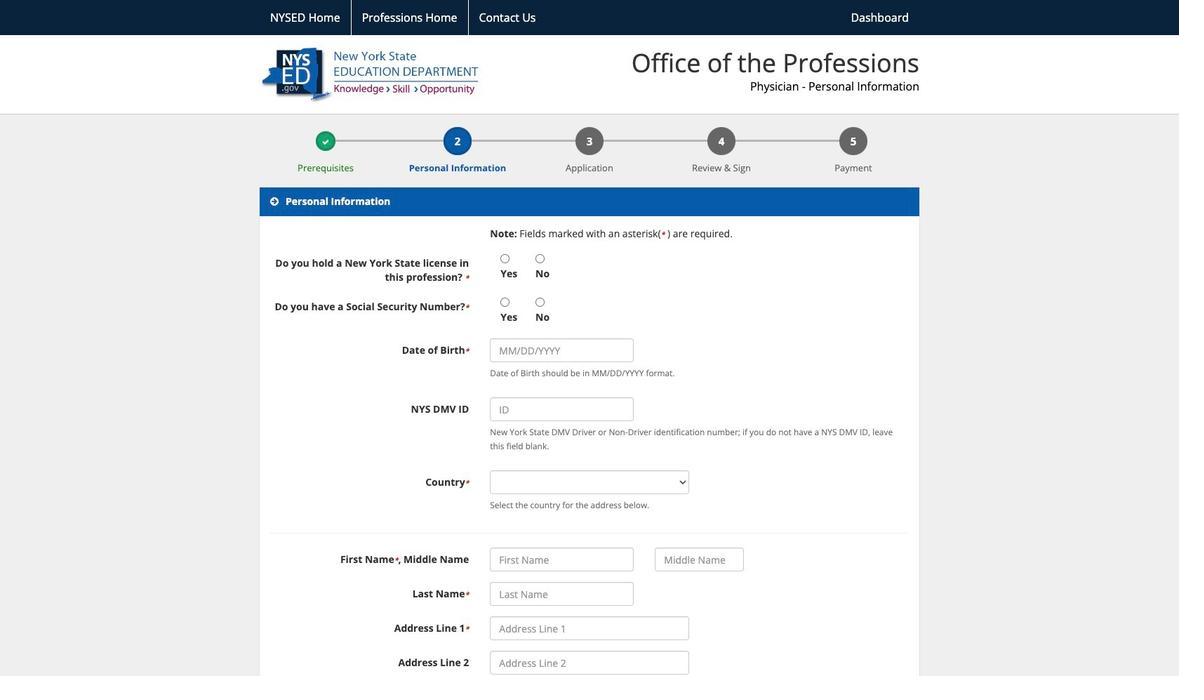Task type: locate. For each thing, give the bounding box(es) containing it.
None radio
[[501, 254, 510, 263], [501, 298, 510, 307], [536, 298, 545, 307], [501, 254, 510, 263], [501, 298, 510, 307], [536, 298, 545, 307]]

Address Line 2 text field
[[490, 651, 689, 675]]

ID text field
[[490, 397, 634, 421]]

Last Name text field
[[490, 582, 634, 606]]

None radio
[[536, 254, 545, 263]]

arrow circle right image
[[270, 197, 279, 207]]



Task type: describe. For each thing, give the bounding box(es) containing it.
Middle Name text field
[[655, 548, 744, 572]]

MM/DD/YYYY text field
[[490, 339, 634, 362]]

Address Line 1 text field
[[490, 617, 689, 640]]

check image
[[322, 138, 329, 145]]

First Name text field
[[490, 548, 634, 572]]



Task type: vqa. For each thing, say whether or not it's contained in the screenshot.
Mm/Dd/Yyyy text box
yes



